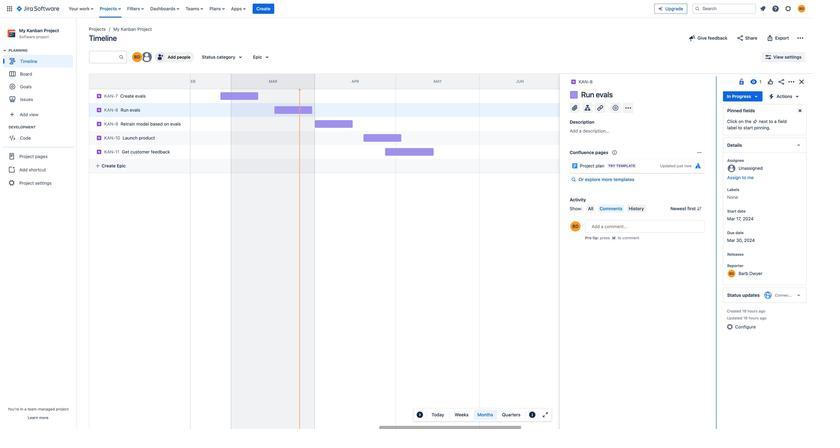 Task type: describe. For each thing, give the bounding box(es) containing it.
primary element
[[4, 0, 655, 18]]

legend image
[[529, 412, 536, 419]]

add a child issue image
[[584, 104, 592, 112]]

link goals image
[[612, 104, 620, 112]]

3 column header from the left
[[645, 74, 728, 89]]

0 horizontal spatial list
[[66, 0, 655, 18]]

settings image
[[785, 5, 793, 13]]

4 column header from the left
[[809, 74, 814, 89]]

link issues, web pages, and more image
[[597, 104, 604, 112]]

labels pin to top. only you can see pinned fields. image
[[741, 187, 746, 193]]

1 horizontal spatial list
[[758, 3, 810, 14]]

1 vertical spatial epic image
[[97, 94, 102, 99]]

sidebar navigation image
[[69, 25, 83, 38]]

goal image
[[10, 84, 15, 90]]

reporter pin to top. only you can see pinned fields. image
[[745, 264, 750, 269]]

0 vertical spatial epic image
[[571, 79, 576, 85]]

enter full screen image
[[542, 412, 549, 419]]

sidebar element
[[0, 18, 76, 430]]

help image
[[772, 5, 780, 13]]

2 vertical spatial epic image
[[97, 108, 102, 113]]

add app image
[[625, 104, 632, 112]]

2 column header from the left
[[561, 74, 645, 89]]

assignee pin to top. only you can see pinned fields. image
[[746, 158, 751, 163]]

timeline grid
[[69, 74, 814, 430]]

Add a comment… field
[[585, 221, 705, 233]]

search image
[[695, 6, 700, 11]]



Task type: vqa. For each thing, say whether or not it's contained in the screenshot.
Info panel image
no



Task type: locate. For each thing, give the bounding box(es) containing it.
heading for 'planning' icon
[[9, 48, 76, 53]]

row group
[[89, 74, 190, 89], [86, 89, 190, 173]]

more information about barb dwyer image
[[728, 270, 736, 278]]

more image
[[697, 150, 703, 155]]

status updates element
[[723, 288, 807, 303]]

2 vertical spatial epic image
[[97, 150, 102, 155]]

1 heading from the top
[[9, 48, 76, 53]]

Search field
[[693, 4, 756, 14]]

appswitcher icon image
[[6, 5, 13, 13]]

development image
[[1, 124, 9, 131]]

your profile and settings image
[[798, 5, 806, 13]]

group
[[3, 48, 76, 108], [3, 125, 76, 147], [3, 147, 74, 192], [451, 411, 525, 421]]

atlassian image
[[695, 162, 702, 170], [695, 162, 702, 170]]

due date pin to top. only you can see pinned fields. image
[[745, 231, 750, 236]]

add people image
[[156, 53, 164, 61]]

banner
[[0, 0, 814, 18]]

start date pin to top. only you can see pinned fields. image
[[752, 209, 757, 214]]

epic image
[[97, 122, 102, 127], [97, 136, 102, 141], [97, 150, 102, 155]]

2 epic image from the top
[[97, 136, 102, 141]]

info image
[[611, 149, 619, 157]]

1 vertical spatial heading
[[9, 125, 76, 130]]

0 vertical spatial epic image
[[97, 122, 102, 127]]

heading
[[9, 48, 76, 53], [9, 125, 76, 130]]

heading for development icon
[[9, 125, 76, 130]]

planning image
[[1, 47, 9, 54]]

export icon image
[[767, 34, 774, 42]]

1 vertical spatial epic image
[[97, 136, 102, 141]]

actions image
[[788, 78, 796, 86]]

hide message image
[[797, 107, 804, 115]]

row
[[89, 74, 190, 89], [86, 102, 190, 117], [86, 116, 190, 131], [86, 130, 190, 145], [86, 144, 190, 159]]

edit color, purple selected image
[[570, 91, 578, 99]]

1 epic image from the top
[[97, 122, 102, 127]]

details element
[[723, 138, 807, 153]]

close image
[[798, 78, 806, 86]]

Search timeline text field
[[90, 51, 119, 63]]

2 heading from the top
[[9, 125, 76, 130]]

vote options: no one has voted for this issue yet. image
[[767, 78, 775, 86]]

jira software image
[[17, 5, 59, 13], [17, 5, 59, 13]]

0 vertical spatial heading
[[9, 48, 76, 53]]

menu bar
[[585, 205, 647, 213]]

column header
[[69, 74, 153, 89], [561, 74, 645, 89], [645, 74, 728, 89], [809, 74, 814, 89]]

list item
[[253, 0, 274, 18]]

1 column header from the left
[[69, 74, 153, 89]]

list
[[66, 0, 655, 18], [758, 3, 810, 14]]

None search field
[[693, 4, 756, 14]]

notifications image
[[759, 5, 767, 13]]

attach image
[[571, 104, 579, 112]]

epic image
[[571, 79, 576, 85], [97, 94, 102, 99], [97, 108, 102, 113]]

copy link to issue image
[[592, 79, 597, 84]]

3 epic image from the top
[[97, 150, 102, 155]]



